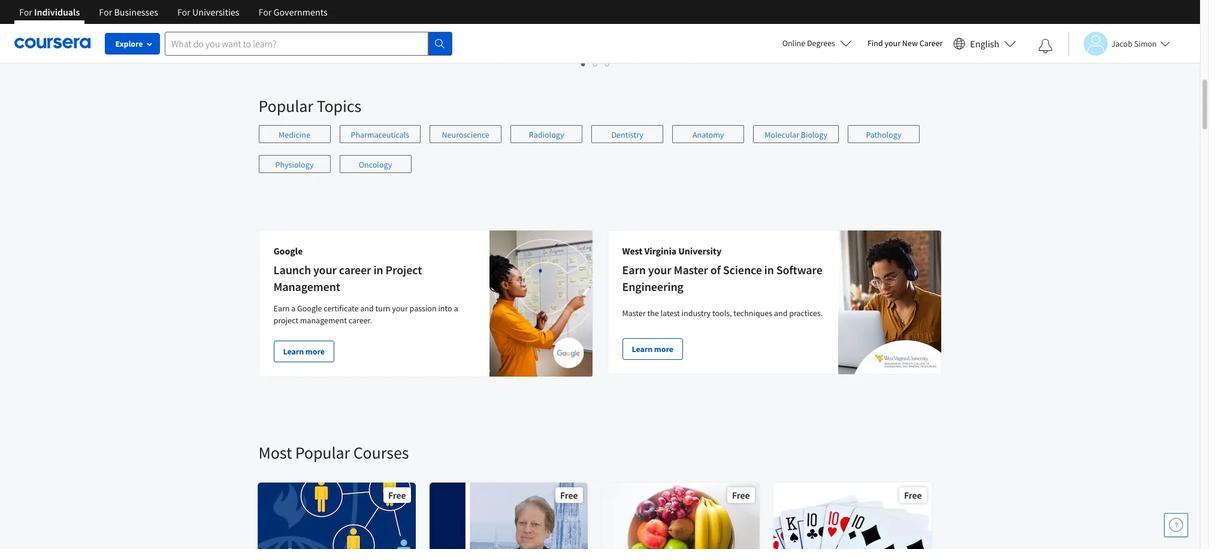 Task type: vqa. For each thing, say whether or not it's contained in the screenshot.
the on the right bottom
yes



Task type: describe. For each thing, give the bounding box(es) containing it.
english
[[970, 37, 1000, 49]]

dentistry link
[[592, 125, 664, 143]]

science
[[723, 262, 762, 277]]

neuroscience link
[[430, 125, 502, 143]]

neuroscience
[[442, 129, 490, 140]]

west
[[622, 245, 643, 257]]

simon
[[1134, 38, 1157, 49]]

jacob
[[1112, 38, 1133, 49]]

for individuals
[[19, 6, 80, 18]]

3 free link from the left
[[600, 482, 761, 550]]

in inside google launch your career in project management
[[374, 262, 383, 277]]

1
[[581, 58, 586, 70]]

2 a from the left
[[454, 303, 458, 314]]

2 free from the left
[[560, 490, 578, 502]]

most popular courses carousel element
[[253, 406, 1209, 550]]

find
[[868, 38, 883, 49]]

0 vertical spatial popular
[[259, 95, 313, 117]]

master the latest industry tools, techniques and practices.
[[622, 308, 823, 319]]

management
[[274, 279, 340, 294]]

learn more for launch your career in project management
[[283, 346, 325, 357]]

businesses
[[114, 6, 158, 18]]

for businesses
[[99, 6, 158, 18]]

oncology
[[359, 159, 392, 170]]

topics
[[317, 95, 361, 117]]

most
[[259, 442, 292, 464]]

2 free link from the left
[[428, 482, 589, 550]]

earn inside west virginia university earn your master of science in software engineering
[[622, 262, 646, 277]]

certificate
[[324, 303, 359, 314]]

jacob simon
[[1112, 38, 1157, 49]]

your inside west virginia university earn your master of science in software engineering
[[648, 262, 672, 277]]

courses
[[353, 442, 409, 464]]

earn your master of science in software engineering link
[[622, 262, 823, 294]]

of
[[711, 262, 721, 277]]

dentistry
[[612, 129, 644, 140]]

virginia
[[644, 245, 677, 257]]

4 free from the left
[[904, 490, 922, 502]]

molecular biology
[[765, 129, 828, 140]]

1 course link from the left
[[256, 0, 417, 41]]

universities
[[192, 6, 239, 18]]

earn a google certificate and turn your passion into a project management career.
[[274, 303, 458, 326]]

1 button
[[578, 57, 590, 71]]

into
[[438, 303, 452, 314]]

turn
[[375, 303, 390, 314]]

engineering
[[622, 279, 684, 294]]

for for universities
[[177, 6, 190, 18]]

1 vertical spatial popular
[[295, 442, 350, 464]]

career.
[[349, 315, 372, 326]]

learn more link for launch your career in project management
[[274, 341, 334, 363]]

more for launch your career in project management
[[306, 346, 325, 357]]

and inside the earn a google certificate and turn your passion into a project management career.
[[360, 303, 374, 314]]

learn for earn your master of science in software engineering
[[632, 344, 653, 355]]

course for first 'course' 'link' from the right
[[783, 19, 807, 30]]

for for businesses
[[99, 6, 112, 18]]

1 horizontal spatial and
[[774, 308, 788, 319]]

google inside the earn a google certificate and turn your passion into a project management career.
[[297, 303, 322, 314]]

molecular
[[765, 129, 799, 140]]

west virginia university earn your master of science in software engineering
[[622, 245, 823, 294]]

explore button
[[105, 33, 160, 55]]

pharmaceuticals link
[[339, 125, 421, 143]]

biology
[[801, 129, 828, 140]]

latest
[[661, 308, 680, 319]]

governments
[[274, 6, 328, 18]]

english button
[[949, 24, 1021, 63]]

launch your career in project management link
[[274, 262, 422, 294]]

pathology
[[866, 129, 902, 140]]

degrees
[[807, 38, 835, 49]]

for for individuals
[[19, 6, 32, 18]]

your inside the earn a google certificate and turn your passion into a project management career.
[[392, 303, 408, 314]]

medicine
[[279, 129, 310, 140]]

medicine link
[[259, 125, 331, 143]]

2
[[593, 58, 598, 70]]

1 free from the left
[[388, 490, 406, 502]]

career
[[920, 38, 943, 49]]

3 course link from the left
[[600, 0, 761, 41]]

online degrees button
[[773, 30, 862, 56]]

google launch your career in project management
[[274, 245, 422, 294]]

popular topics
[[259, 95, 361, 117]]



Task type: locate. For each thing, give the bounding box(es) containing it.
1 vertical spatial google
[[297, 303, 322, 314]]

list containing 1
[[259, 57, 933, 71]]

4 for from the left
[[259, 6, 272, 18]]

learn more down the project
[[283, 346, 325, 357]]

3 free from the left
[[732, 490, 750, 502]]

3 for from the left
[[177, 6, 190, 18]]

career
[[339, 262, 371, 277]]

molecular biology link
[[753, 125, 839, 143]]

2 course link from the left
[[428, 0, 589, 41]]

find your new career
[[868, 38, 943, 49]]

1 horizontal spatial in
[[764, 262, 774, 277]]

course for 3rd 'course' 'link' from the right
[[439, 19, 463, 30]]

None search field
[[165, 31, 452, 55]]

1 horizontal spatial earn
[[622, 262, 646, 277]]

passion
[[410, 303, 437, 314]]

0 horizontal spatial in
[[374, 262, 383, 277]]

1 course from the left
[[267, 19, 291, 30]]

course link
[[256, 0, 417, 41], [428, 0, 589, 41], [600, 0, 761, 41], [772, 0, 933, 41]]

individuals
[[34, 6, 80, 18]]

learn more down the
[[632, 344, 674, 355]]

learn for launch your career in project management
[[283, 346, 304, 357]]

your right turn
[[392, 303, 408, 314]]

more down management
[[306, 346, 325, 357]]

more
[[654, 344, 674, 355], [306, 346, 325, 357]]

google up launch
[[274, 245, 303, 257]]

a
[[291, 303, 296, 314], [454, 303, 458, 314]]

master inside west virginia university earn your master of science in software engineering
[[674, 262, 708, 277]]

learn
[[632, 344, 653, 355], [283, 346, 304, 357]]

1 horizontal spatial more
[[654, 344, 674, 355]]

your inside google launch your career in project management
[[313, 262, 337, 277]]

learn more
[[632, 344, 674, 355], [283, 346, 325, 357]]

4 course link from the left
[[772, 0, 933, 41]]

learn more for earn your master of science in software engineering
[[632, 344, 674, 355]]

and
[[360, 303, 374, 314], [774, 308, 788, 319]]

1 horizontal spatial master
[[674, 262, 708, 277]]

1 vertical spatial earn
[[274, 303, 290, 314]]

for
[[19, 6, 32, 18], [99, 6, 112, 18], [177, 6, 190, 18], [259, 6, 272, 18]]

2 button
[[590, 57, 602, 71]]

2 for from the left
[[99, 6, 112, 18]]

oncology link
[[339, 155, 411, 173]]

anatomy
[[693, 129, 724, 140]]

your up management
[[313, 262, 337, 277]]

2 course from the left
[[439, 19, 463, 30]]

popular up medicine link
[[259, 95, 313, 117]]

radiology
[[529, 129, 564, 140]]

learn more link down the project
[[274, 341, 334, 363]]

pathology link
[[848, 125, 920, 143]]

free link
[[256, 482, 417, 550], [428, 482, 589, 550], [600, 482, 761, 550], [772, 482, 933, 550]]

for governments
[[259, 6, 328, 18]]

0 horizontal spatial learn more
[[283, 346, 325, 357]]

3
[[605, 58, 610, 70]]

0 horizontal spatial learn
[[283, 346, 304, 357]]

coursera image
[[14, 34, 90, 53]]

master left the
[[622, 308, 646, 319]]

in
[[374, 262, 383, 277], [764, 262, 774, 277]]

What do you want to learn? text field
[[165, 31, 428, 55]]

pharmaceuticals
[[351, 129, 409, 140]]

1 vertical spatial master
[[622, 308, 646, 319]]

1 vertical spatial list
[[259, 125, 942, 185]]

in right career
[[374, 262, 383, 277]]

course
[[267, 19, 291, 30], [439, 19, 463, 30], [611, 19, 635, 30], [783, 19, 807, 30]]

physiology link
[[259, 155, 331, 173]]

project
[[386, 262, 422, 277]]

1 free link from the left
[[256, 482, 417, 550]]

learn down the
[[632, 344, 653, 355]]

google inside google launch your career in project management
[[274, 245, 303, 257]]

2 in from the left
[[764, 262, 774, 277]]

for universities
[[177, 6, 239, 18]]

0 horizontal spatial and
[[360, 303, 374, 314]]

0 horizontal spatial a
[[291, 303, 296, 314]]

earn down west
[[622, 262, 646, 277]]

google up management
[[297, 303, 322, 314]]

anatomy link
[[673, 125, 744, 143]]

2 list from the top
[[259, 125, 942, 185]]

learn down the project
[[283, 346, 304, 357]]

free
[[388, 490, 406, 502], [560, 490, 578, 502], [732, 490, 750, 502], [904, 490, 922, 502]]

1 a from the left
[[291, 303, 296, 314]]

course for 4th 'course' 'link' from the right
[[267, 19, 291, 30]]

a right into
[[454, 303, 458, 314]]

for left businesses at the top left
[[99, 6, 112, 18]]

show notifications image
[[1039, 39, 1053, 53]]

a up the project
[[291, 303, 296, 314]]

jacob simon button
[[1069, 31, 1170, 55]]

1 in from the left
[[374, 262, 383, 277]]

more for earn your master of science in software engineering
[[654, 344, 674, 355]]

1 horizontal spatial learn
[[632, 344, 653, 355]]

course for second 'course' 'link' from the right
[[611, 19, 635, 30]]

online degrees
[[782, 38, 835, 49]]

management
[[300, 315, 347, 326]]

for left individuals
[[19, 6, 32, 18]]

1 for from the left
[[19, 6, 32, 18]]

your
[[885, 38, 901, 49], [313, 262, 337, 277], [648, 262, 672, 277], [392, 303, 408, 314]]

1 horizontal spatial learn more
[[632, 344, 674, 355]]

0 vertical spatial list
[[259, 57, 933, 71]]

1 horizontal spatial a
[[454, 303, 458, 314]]

list containing medicine
[[259, 125, 942, 185]]

and up career.
[[360, 303, 374, 314]]

for for governments
[[259, 6, 272, 18]]

more down 'latest'
[[654, 344, 674, 355]]

physiology
[[275, 159, 314, 170]]

4 course from the left
[[783, 19, 807, 30]]

industry
[[682, 308, 711, 319]]

popular
[[259, 95, 313, 117], [295, 442, 350, 464]]

project
[[274, 315, 298, 326]]

banner navigation
[[10, 0, 337, 33]]

online
[[782, 38, 806, 49]]

in inside west virginia university earn your master of science in software engineering
[[764, 262, 774, 277]]

master down "university"
[[674, 262, 708, 277]]

your right find
[[885, 38, 901, 49]]

learn more link
[[622, 339, 683, 360], [274, 341, 334, 363]]

for left universities
[[177, 6, 190, 18]]

3 button
[[602, 57, 614, 71]]

learn more link for earn your master of science in software engineering
[[622, 339, 683, 360]]

the
[[648, 308, 659, 319]]

tools,
[[713, 308, 732, 319]]

techniques
[[734, 308, 773, 319]]

for left the governments
[[259, 6, 272, 18]]

1 list from the top
[[259, 57, 933, 71]]

your up engineering
[[648, 262, 672, 277]]

software
[[777, 262, 823, 277]]

find your new career link
[[862, 36, 949, 51]]

3 course from the left
[[611, 19, 635, 30]]

help center image
[[1169, 518, 1184, 533]]

0 horizontal spatial master
[[622, 308, 646, 319]]

4 free link from the left
[[772, 482, 933, 550]]

radiology link
[[511, 125, 583, 143]]

learn more link down the
[[622, 339, 683, 360]]

new
[[902, 38, 918, 49]]

practices.
[[789, 308, 823, 319]]

earn up the project
[[274, 303, 290, 314]]

popular right most
[[295, 442, 350, 464]]

launch
[[274, 262, 311, 277]]

0 vertical spatial master
[[674, 262, 708, 277]]

and left 'practices.'
[[774, 308, 788, 319]]

university
[[678, 245, 722, 257]]

earn inside the earn a google certificate and turn your passion into a project management career.
[[274, 303, 290, 314]]

0 horizontal spatial more
[[306, 346, 325, 357]]

0 vertical spatial earn
[[622, 262, 646, 277]]

0 horizontal spatial learn more link
[[274, 341, 334, 363]]

earn
[[622, 262, 646, 277], [274, 303, 290, 314]]

1 horizontal spatial learn more link
[[622, 339, 683, 360]]

in right the science
[[764, 262, 774, 277]]

0 vertical spatial google
[[274, 245, 303, 257]]

explore
[[115, 38, 143, 49]]

master
[[674, 262, 708, 277], [622, 308, 646, 319]]

0 horizontal spatial earn
[[274, 303, 290, 314]]

most popular courses
[[259, 442, 409, 464]]

list
[[259, 57, 933, 71], [259, 125, 942, 185]]



